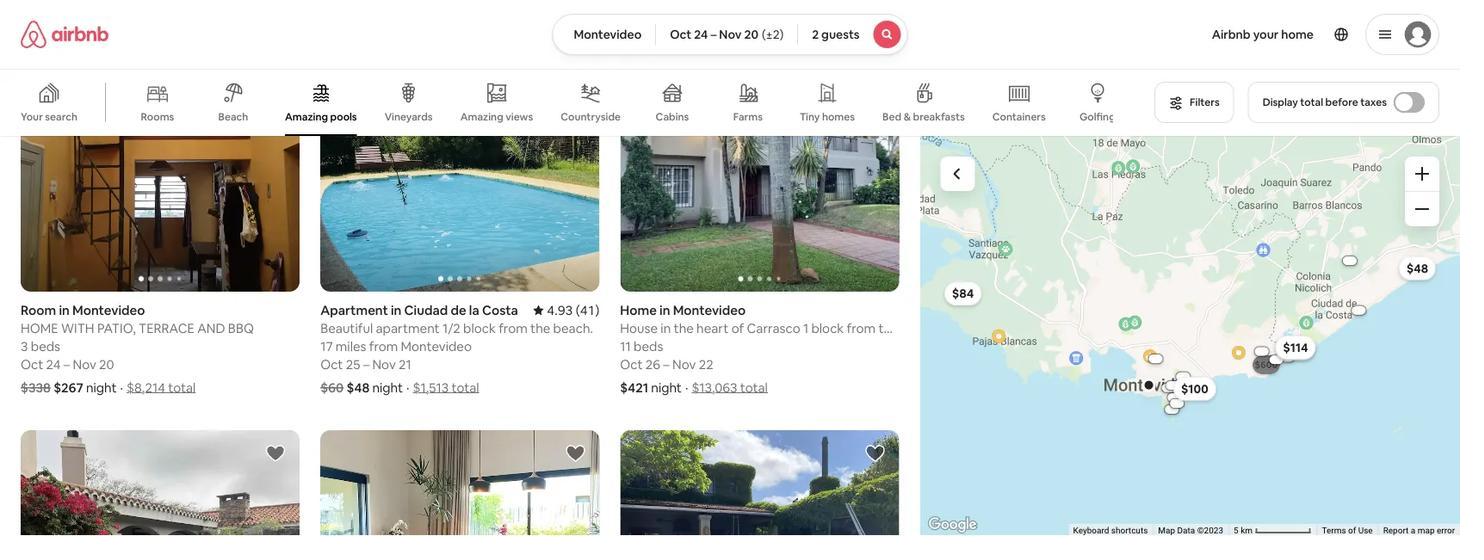 Task type: vqa. For each thing, say whether or not it's contained in the screenshot.
the Display
yes



Task type: locate. For each thing, give the bounding box(es) containing it.
(41)
[[576, 302, 600, 318]]

miles
[[336, 338, 366, 355]]

$600
[[1259, 362, 1273, 368]]

20 left (±2)
[[744, 27, 759, 42]]

amazing views
[[460, 110, 533, 123]]

beds down home
[[31, 338, 60, 355]]

5
[[1234, 526, 1239, 536]]

$48 down the zoom out icon
[[1407, 261, 1428, 276]]

nov left 22
[[673, 356, 696, 373]]

0 horizontal spatial beds
[[31, 338, 60, 355]]

2 horizontal spatial ·
[[685, 379, 688, 396]]

night down 26
[[651, 379, 682, 396]]

total right $8,214
[[168, 379, 196, 396]]

report
[[1383, 526, 1409, 536]]

search
[[45, 110, 77, 124]]

report a map error link
[[1383, 526, 1455, 536]]

–
[[711, 27, 717, 42], [63, 356, 70, 373], [363, 356, 370, 373], [663, 356, 670, 373]]

– inside apartment in ciudad de la costa beautiful apartment 1/2 block from the beach. 17 miles from montevideo oct 25 – nov 21 $60 $48 night · $1,513 total
[[363, 356, 370, 373]]

1 vertical spatial $48
[[347, 379, 370, 396]]

– up $267
[[63, 356, 70, 373]]

$48
[[1407, 261, 1428, 276], [347, 379, 370, 396]]

keyboard shortcuts
[[1073, 526, 1148, 536]]

night down 21
[[372, 379, 403, 396]]

total right the $13,063
[[740, 379, 768, 396]]

0 vertical spatial from
[[499, 320, 528, 337]]

1 horizontal spatial amazing
[[460, 110, 503, 123]]

· left $8,214
[[120, 379, 123, 396]]

· left the $13,063
[[685, 379, 688, 396]]

0 horizontal spatial $48
[[347, 379, 370, 396]]

in up with
[[59, 302, 70, 318]]

views
[[506, 110, 533, 123]]

$48 down 25
[[347, 379, 370, 396]]

1/2
[[443, 320, 461, 337]]

from
[[499, 320, 528, 337], [369, 338, 398, 355]]

nov left (±2)
[[719, 27, 742, 42]]

1 in from the left
[[59, 302, 70, 318]]

add to wishlist: home in montevideo image
[[865, 39, 886, 60]]

0 horizontal spatial from
[[369, 338, 398, 355]]

1 horizontal spatial ·
[[407, 379, 410, 396]]

$114
[[1283, 340, 1308, 355]]

3 · from the left
[[685, 379, 688, 396]]

total inside apartment in ciudad de la costa beautiful apartment 1/2 block from the beach. 17 miles from montevideo oct 25 – nov 21 $60 $48 night · $1,513 total
[[452, 379, 479, 396]]

a
[[1411, 526, 1416, 536]]

add to wishlist: villa in ciudad de la costa image
[[565, 443, 586, 464]]

20 down patio,
[[99, 356, 114, 373]]

vineyards
[[385, 110, 433, 124]]

ciudad
[[404, 302, 448, 318]]

nov
[[719, 27, 742, 42], [73, 356, 96, 373], [372, 356, 396, 373], [673, 356, 696, 373]]

map
[[1158, 526, 1175, 536]]

data
[[1178, 526, 1195, 536]]

in
[[59, 302, 70, 318], [391, 302, 402, 318], [660, 302, 670, 318]]

in inside apartment in ciudad de la costa beautiful apartment 1/2 block from the beach. 17 miles from montevideo oct 25 – nov 21 $60 $48 night · $1,513 total
[[391, 302, 402, 318]]

24
[[694, 27, 708, 42], [46, 356, 61, 373]]

26
[[646, 356, 661, 373]]

beds up 26
[[634, 338, 663, 355]]

amazing left views
[[460, 110, 503, 123]]

night inside the 11 beds oct 26 – nov 22 $421 night · $13,063 total
[[651, 379, 682, 396]]

patio,
[[97, 320, 136, 337]]

1 horizontal spatial in
[[391, 302, 402, 318]]

la
[[469, 302, 479, 318]]

1 horizontal spatial 20
[[744, 27, 759, 42]]

bbq
[[228, 320, 254, 337]]

21
[[399, 356, 411, 373]]

oct down 11
[[620, 356, 643, 373]]

5 km
[[1234, 526, 1255, 536]]

amazing left pools
[[285, 110, 328, 124]]

5 km button
[[1229, 524, 1317, 536]]

total right $1,513
[[452, 379, 479, 396]]

night
[[86, 379, 117, 396], [372, 379, 403, 396], [651, 379, 682, 396]]

bed & breakfasts
[[883, 110, 965, 124]]

4.93
[[547, 302, 573, 318]]

cabins
[[656, 110, 689, 124]]

night inside the room in montevideo home with patio, terrace and bbq 3 beds oct 24 – nov 20 $338 $267 night · $8,214 total
[[86, 379, 117, 396]]

montevideo up patio,
[[72, 302, 145, 318]]

· left $1,513
[[407, 379, 410, 396]]

night inside apartment in ciudad de la costa beautiful apartment 1/2 block from the beach. 17 miles from montevideo oct 25 – nov 21 $60 $48 night · $1,513 total
[[372, 379, 403, 396]]

2 night from the left
[[372, 379, 403, 396]]

use
[[1359, 526, 1373, 536]]

&
[[904, 110, 911, 124]]

20 inside the room in montevideo home with patio, terrace and bbq 3 beds oct 24 – nov 20 $338 $267 night · $8,214 total
[[99, 356, 114, 373]]

nov up $267
[[73, 356, 96, 373]]

zoom in image
[[1416, 167, 1429, 181]]

oct right montevideo button
[[670, 27, 692, 42]]

from down costa
[[499, 320, 528, 337]]

24 inside the room in montevideo home with patio, terrace and bbq 3 beds oct 24 – nov 20 $338 $267 night · $8,214 total
[[46, 356, 61, 373]]

total
[[1301, 96, 1324, 109], [168, 379, 196, 396], [452, 379, 479, 396], [740, 379, 768, 396]]

3 night from the left
[[651, 379, 682, 396]]

0 vertical spatial 24
[[694, 27, 708, 42]]

total left before on the right top of page
[[1301, 96, 1324, 109]]

4.93 (41)
[[547, 302, 600, 318]]

montevideo down 1/2
[[401, 338, 472, 355]]

1 horizontal spatial beds
[[634, 338, 663, 355]]

None search field
[[552, 14, 908, 55]]

costa
[[482, 302, 518, 318]]

24 up $267
[[46, 356, 61, 373]]

beds
[[31, 338, 60, 355], [634, 338, 663, 355]]

none search field containing montevideo
[[552, 14, 908, 55]]

beach.
[[553, 320, 593, 337]]

apartment
[[320, 302, 388, 318]]

0 horizontal spatial amazing
[[285, 110, 328, 124]]

in right home
[[660, 302, 670, 318]]

room in montevideo home with patio, terrace and bbq 3 beds oct 24 – nov 20 $338 $267 night · $8,214 total
[[21, 302, 254, 396]]

total inside the room in montevideo home with patio, terrace and bbq 3 beds oct 24 – nov 20 $338 $267 night · $8,214 total
[[168, 379, 196, 396]]

– left (±2)
[[711, 27, 717, 42]]

error
[[1437, 526, 1455, 536]]

11 beds oct 26 – nov 22 $421 night · $13,063 total
[[620, 338, 768, 396]]

in up apartment
[[391, 302, 402, 318]]

2 · from the left
[[407, 379, 410, 396]]

terms
[[1322, 526, 1346, 536]]

$13,063 total button
[[692, 379, 768, 396]]

0 horizontal spatial in
[[59, 302, 70, 318]]

2 horizontal spatial night
[[651, 379, 682, 396]]

3 in from the left
[[660, 302, 670, 318]]

0 horizontal spatial 20
[[99, 356, 114, 373]]

report a map error
[[1383, 526, 1455, 536]]

montevideo up 22
[[673, 302, 746, 318]]

4.93 out of 5 average rating,  41 reviews image
[[533, 302, 600, 318]]

home
[[1282, 27, 1314, 42]]

montevideo
[[574, 27, 642, 42], [72, 302, 145, 318], [673, 302, 746, 318], [401, 338, 472, 355]]

0 vertical spatial $48
[[1407, 261, 1428, 276]]

©2023
[[1198, 526, 1224, 536]]

oct down 3
[[21, 356, 43, 373]]

2 in from the left
[[391, 302, 402, 318]]

beds inside the room in montevideo home with patio, terrace and bbq 3 beds oct 24 – nov 20 $338 $267 night · $8,214 total
[[31, 338, 60, 355]]

– inside the 11 beds oct 26 – nov 22 $421 night · $13,063 total
[[663, 356, 670, 373]]

your
[[1253, 27, 1279, 42]]

nov left 21
[[372, 356, 396, 373]]

· inside apartment in ciudad de la costa beautiful apartment 1/2 block from the beach. 17 miles from montevideo oct 25 – nov 21 $60 $48 night · $1,513 total
[[407, 379, 410, 396]]

20
[[744, 27, 759, 42], [99, 356, 114, 373]]

1 horizontal spatial night
[[372, 379, 403, 396]]

countryside
[[561, 110, 621, 124]]

total inside the 11 beds oct 26 – nov 22 $421 night · $13,063 total
[[740, 379, 768, 396]]

– right 26
[[663, 356, 670, 373]]

pools
[[330, 110, 357, 124]]

golfing
[[1080, 110, 1116, 124]]

airbnb
[[1212, 27, 1251, 42]]

from down apartment
[[369, 338, 398, 355]]

1 vertical spatial 20
[[99, 356, 114, 373]]

$114 button
[[1275, 336, 1316, 360]]

2 horizontal spatial in
[[660, 302, 670, 318]]

24 left (±2)
[[694, 27, 708, 42]]

2 beds from the left
[[634, 338, 663, 355]]

amazing for amazing pools
[[285, 110, 328, 124]]

· inside the room in montevideo home with patio, terrace and bbq 3 beds oct 24 – nov 20 $338 $267 night · $8,214 total
[[120, 379, 123, 396]]

·
[[120, 379, 123, 396], [407, 379, 410, 396], [685, 379, 688, 396]]

display total before taxes
[[1263, 96, 1387, 109]]

1 horizontal spatial $48
[[1407, 261, 1428, 276]]

group
[[21, 27, 300, 292], [320, 27, 600, 292], [620, 27, 899, 292], [21, 430, 300, 536], [320, 430, 600, 536], [620, 430, 899, 536]]

montevideo up countryside
[[574, 27, 642, 42]]

1 vertical spatial 24
[[46, 356, 61, 373]]

night right $267
[[86, 379, 117, 396]]

0 horizontal spatial night
[[86, 379, 117, 396]]

1 · from the left
[[120, 379, 123, 396]]

amazing
[[460, 110, 503, 123], [285, 110, 328, 124]]

oct down 17 at bottom left
[[320, 356, 343, 373]]

homes
[[822, 110, 855, 124]]

0 horizontal spatial 24
[[46, 356, 61, 373]]

1 night from the left
[[86, 379, 117, 396]]

in inside the room in montevideo home with patio, terrace and bbq 3 beds oct 24 – nov 20 $338 $267 night · $8,214 total
[[59, 302, 70, 318]]

in for room
[[59, 302, 70, 318]]

2
[[812, 27, 819, 42]]

with
[[61, 320, 94, 337]]

tiny homes
[[800, 110, 855, 124]]

– right 25
[[363, 356, 370, 373]]

zoom out image
[[1416, 202, 1429, 216]]

bed
[[883, 110, 902, 124]]

total inside display total before taxes button
[[1301, 96, 1324, 109]]

0 horizontal spatial ·
[[120, 379, 123, 396]]

1 beds from the left
[[31, 338, 60, 355]]



Task type: describe. For each thing, give the bounding box(es) containing it.
$84
[[952, 286, 974, 302]]

1 horizontal spatial 24
[[694, 27, 708, 42]]

nov inside the room in montevideo home with patio, terrace and bbq 3 beds oct 24 – nov 20 $338 $267 night · $8,214 total
[[73, 356, 96, 373]]

terms of use link
[[1322, 526, 1373, 536]]

of
[[1349, 526, 1356, 536]]

google image
[[924, 514, 981, 536]]

(±2)
[[762, 27, 784, 42]]

profile element
[[929, 0, 1440, 69]]

terms of use
[[1322, 526, 1373, 536]]

nov inside search field
[[719, 27, 742, 42]]

home
[[21, 320, 58, 337]]

$338
[[21, 379, 51, 396]]

2 guests
[[812, 27, 860, 42]]

montevideo inside apartment in ciudad de la costa beautiful apartment 1/2 block from the beach. 17 miles from montevideo oct 25 – nov 21 $60 $48 night · $1,513 total
[[401, 338, 472, 355]]

montevideo inside montevideo button
[[574, 27, 642, 42]]

beach
[[218, 110, 248, 124]]

– inside the room in montevideo home with patio, terrace and bbq 3 beds oct 24 – nov 20 $338 $267 night · $8,214 total
[[63, 356, 70, 373]]

oct inside apartment in ciudad de la costa beautiful apartment 1/2 block from the beach. 17 miles from montevideo oct 25 – nov 21 $60 $48 night · $1,513 total
[[320, 356, 343, 373]]

0 vertical spatial 20
[[744, 27, 759, 42]]

km
[[1241, 526, 1253, 536]]

$60
[[320, 379, 344, 396]]

$600 button
[[1249, 360, 1284, 370]]

keyboard shortcuts button
[[1073, 525, 1148, 536]]

$100
[[1181, 381, 1209, 397]]

containers
[[993, 110, 1046, 124]]

room
[[21, 302, 56, 318]]

map data ©2023
[[1158, 526, 1224, 536]]

display total before taxes button
[[1248, 82, 1440, 123]]

$267
[[53, 379, 83, 396]]

$1,513
[[413, 379, 449, 396]]

apartment
[[376, 320, 440, 337]]

$8,214
[[127, 379, 165, 396]]

filters
[[1190, 96, 1220, 109]]

$100 button
[[1173, 377, 1216, 401]]

nov inside apartment in ciudad de la costa beautiful apartment 1/2 block from the beach. 17 miles from montevideo oct 25 – nov 21 $60 $48 night · $1,513 total
[[372, 356, 396, 373]]

in for home
[[660, 302, 670, 318]]

$1,513 total button
[[413, 379, 479, 396]]

17
[[320, 338, 333, 355]]

display
[[1263, 96, 1298, 109]]

amazing for amazing views
[[460, 110, 503, 123]]

farms
[[734, 110, 763, 124]]

$48 inside button
[[1407, 261, 1428, 276]]

the
[[530, 320, 551, 337]]

filters button
[[1155, 82, 1235, 123]]

breakfasts
[[913, 110, 965, 124]]

home in montevideo
[[620, 302, 746, 318]]

map
[[1418, 526, 1435, 536]]

add to wishlist: home in montevideo image
[[265, 443, 286, 464]]

1 vertical spatial from
[[369, 338, 398, 355]]

1 horizontal spatial from
[[499, 320, 528, 337]]

rooms
[[141, 110, 174, 124]]

$84 button
[[944, 282, 982, 306]]

tiny
[[800, 110, 820, 124]]

amazing pools
[[285, 110, 357, 124]]

add to wishlist: home in ciudad de la costa image
[[865, 443, 886, 464]]

airbnb your home link
[[1202, 16, 1324, 53]]

beds inside the 11 beds oct 26 – nov 22 $421 night · $13,063 total
[[634, 338, 663, 355]]

11
[[620, 338, 631, 355]]

montevideo inside the room in montevideo home with patio, terrace and bbq 3 beds oct 24 – nov 20 $338 $267 night · $8,214 total
[[72, 302, 145, 318]]

22
[[699, 356, 714, 373]]

nov inside the 11 beds oct 26 – nov 22 $421 night · $13,063 total
[[673, 356, 696, 373]]

terrace
[[139, 320, 195, 337]]

$171
[[1283, 341, 1308, 356]]

guests
[[822, 27, 860, 42]]

home
[[620, 302, 657, 318]]

apartment in ciudad de la costa beautiful apartment 1/2 block from the beach. 17 miles from montevideo oct 25 – nov 21 $60 $48 night · $1,513 total
[[320, 302, 593, 396]]

· inside the 11 beds oct 26 – nov 22 $421 night · $13,063 total
[[685, 379, 688, 396]]

before
[[1326, 96, 1359, 109]]

$171 button
[[1275, 337, 1315, 361]]

your
[[21, 110, 43, 124]]

oct inside the room in montevideo home with patio, terrace and bbq 3 beds oct 24 – nov 20 $338 $267 night · $8,214 total
[[21, 356, 43, 373]]

3
[[21, 338, 28, 355]]

$421
[[620, 379, 649, 396]]

oct 24 – nov 20 (±2)
[[670, 27, 784, 42]]

and
[[197, 320, 225, 337]]

add to wishlist: apartment in ciudad de la costa image
[[565, 39, 586, 60]]

$48 inside apartment in ciudad de la costa beautiful apartment 1/2 block from the beach. 17 miles from montevideo oct 25 – nov 21 $60 $48 night · $1,513 total
[[347, 379, 370, 396]]

$8,214 total button
[[127, 379, 196, 396]]

2 guests button
[[798, 14, 908, 55]]

your search
[[21, 110, 77, 124]]

oct inside the 11 beds oct 26 – nov 22 $421 night · $13,063 total
[[620, 356, 643, 373]]

de
[[451, 302, 466, 318]]

airbnb your home
[[1212, 27, 1314, 42]]

google map
showing 19 stays. region
[[920, 136, 1460, 536]]

in for apartment
[[391, 302, 402, 318]]

montevideo button
[[552, 14, 656, 55]]

$48 button
[[1399, 256, 1436, 281]]

beautiful
[[320, 320, 373, 337]]

block
[[463, 320, 496, 337]]



